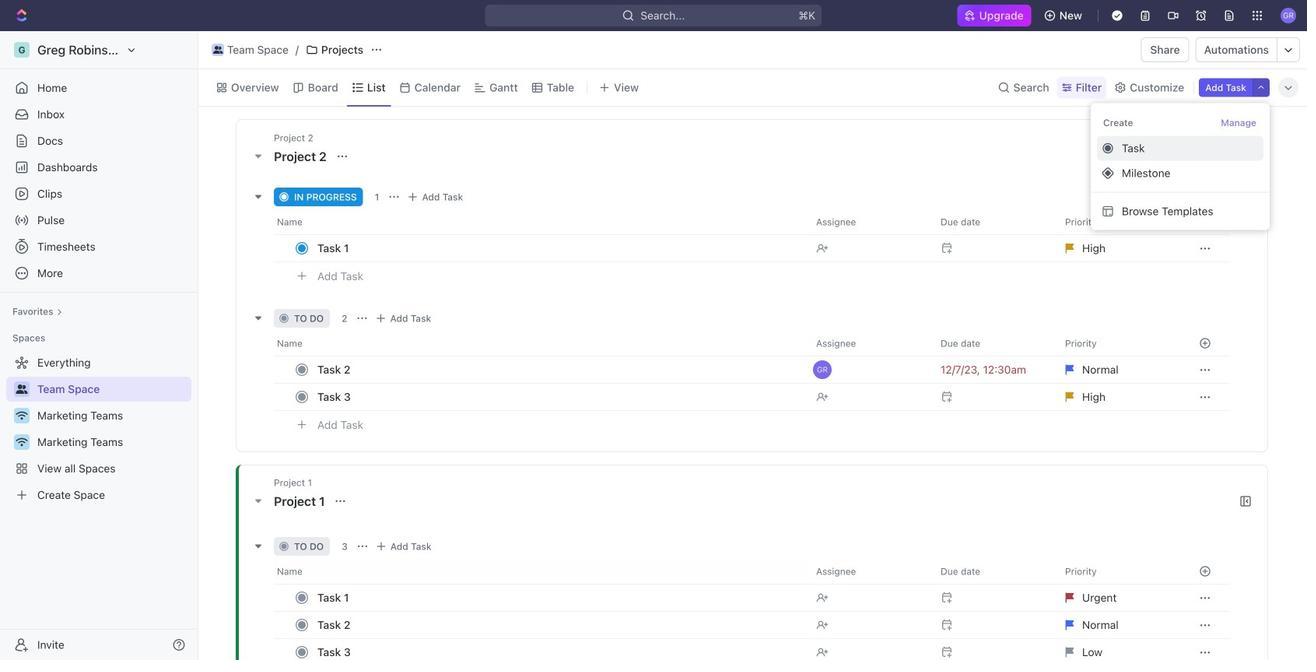 Task type: vqa. For each thing, say whether or not it's contained in the screenshot.
the bottommost notifications
no



Task type: locate. For each thing, give the bounding box(es) containing it.
sidebar navigation
[[0, 31, 198, 660]]

tree inside sidebar navigation
[[6, 350, 191, 507]]

tree
[[6, 350, 191, 507]]



Task type: describe. For each thing, give the bounding box(es) containing it.
user group image
[[213, 46, 223, 54]]



